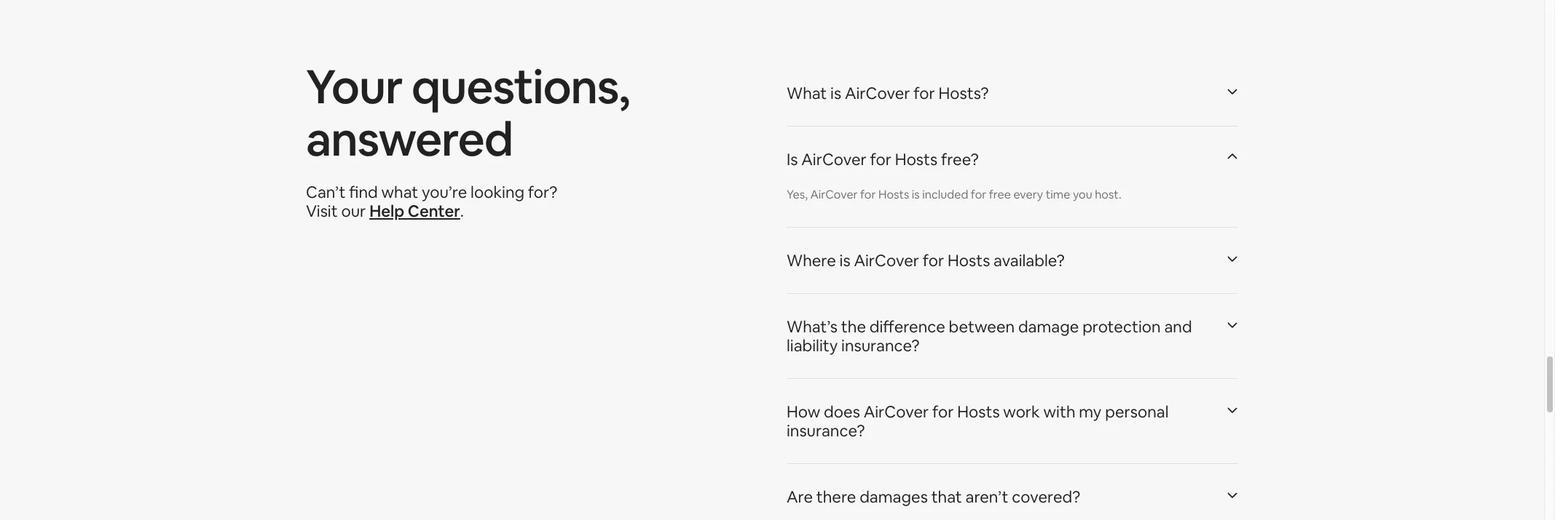 Task type: describe. For each thing, give the bounding box(es) containing it.
and
[[1164, 317, 1192, 337]]

is for where
[[840, 250, 851, 271]]

aren't
[[966, 487, 1009, 507]]

hosts inside how does aircover for hosts work with my personal insurance?
[[957, 402, 1000, 422]]

difference
[[870, 317, 945, 337]]

protection
[[1083, 317, 1161, 337]]

hosts?
[[939, 83, 989, 103]]

help center .
[[369, 201, 464, 221]]

personal
[[1105, 402, 1169, 422]]

you
[[1073, 187, 1092, 202]]

aircover for what
[[845, 83, 910, 103]]

free?
[[941, 149, 979, 169]]

how does aircover for hosts work with my personal insurance? button
[[787, 385, 1238, 458]]

where is aircover for hosts available?
[[787, 250, 1065, 271]]

aircover for where
[[854, 250, 919, 271]]

answered
[[306, 108, 513, 169]]

are there damages that aren't covered? button
[[787, 470, 1238, 521]]

is for what
[[830, 83, 841, 103]]

is aircover for hosts free?
[[787, 149, 979, 169]]

are
[[787, 487, 813, 507]]

what
[[381, 182, 418, 202]]

where is aircover for hosts available? button
[[787, 234, 1238, 287]]

how does aircover for hosts work with my personal insurance?
[[787, 402, 1169, 441]]

where
[[787, 250, 836, 271]]

hosts inside dropdown button
[[895, 149, 938, 169]]

looking
[[471, 182, 524, 202]]

every
[[1014, 187, 1043, 202]]

what's
[[787, 317, 838, 337]]

what's the difference between damage protection and liability insurance?
[[787, 317, 1192, 356]]

damage
[[1018, 317, 1079, 337]]

what's the difference between damage protection and liability insurance? button
[[787, 300, 1238, 373]]

1 vertical spatial is
[[912, 187, 920, 202]]

insurance? inside what's the difference between damage protection and liability insurance?
[[841, 336, 920, 356]]

liability
[[787, 336, 838, 356]]

free
[[989, 187, 1011, 202]]

what is aircover for hosts?
[[787, 83, 989, 103]]

can't find what you're looking for? visit our
[[306, 182, 557, 221]]

questions,
[[411, 56, 629, 117]]

what
[[787, 83, 827, 103]]



Task type: vqa. For each thing, say whether or not it's contained in the screenshot.
Fox in the bottom of the page
no



Task type: locate. For each thing, give the bounding box(es) containing it.
visit
[[306, 201, 338, 221]]

between
[[949, 317, 1015, 337]]

that
[[931, 487, 962, 507]]

available?
[[994, 250, 1065, 271]]

your questions, answered
[[306, 56, 629, 169]]

help
[[369, 201, 404, 221]]

1 vertical spatial insurance?
[[787, 421, 865, 441]]

hosts inside "dropdown button"
[[948, 250, 990, 271]]

time
[[1046, 187, 1070, 202]]

is inside what is aircover for hosts? dropdown button
[[830, 83, 841, 103]]

work
[[1003, 402, 1040, 422]]

what is aircover for hosts? button
[[787, 66, 1238, 120]]

my
[[1079, 402, 1102, 422]]

hosts
[[895, 149, 938, 169], [878, 187, 909, 202], [948, 250, 990, 271], [957, 402, 1000, 422]]

is right what at the right top of page
[[830, 83, 841, 103]]

0 vertical spatial is
[[830, 83, 841, 103]]

aircover inside how does aircover for hosts work with my personal insurance?
[[864, 402, 929, 422]]

center
[[408, 201, 460, 221]]

with
[[1043, 402, 1076, 422]]

for inside "dropdown button"
[[923, 250, 944, 271]]

is aircover for hosts free? button
[[787, 132, 1238, 186]]

how
[[787, 402, 820, 422]]

yes, aircover for hosts is included for free every time you host.
[[787, 187, 1122, 202]]

hosts left free?
[[895, 149, 938, 169]]

hosts down is aircover for hosts free?
[[878, 187, 909, 202]]

you're
[[422, 182, 467, 202]]

aircover up the difference
[[854, 250, 919, 271]]

aircover up is aircover for hosts free?
[[845, 83, 910, 103]]

your
[[306, 56, 402, 117]]

find
[[349, 182, 378, 202]]

for
[[914, 83, 935, 103], [870, 149, 892, 169], [860, 187, 876, 202], [971, 187, 986, 202], [923, 250, 944, 271], [932, 402, 954, 422]]

hosts left work on the bottom right of page
[[957, 402, 1000, 422]]

2 vertical spatial is
[[840, 250, 851, 271]]

is left included
[[912, 187, 920, 202]]

can't
[[306, 182, 346, 202]]

is
[[787, 149, 798, 169]]

help center link
[[369, 201, 460, 221]]

there
[[816, 487, 856, 507]]

hosts left available?
[[948, 250, 990, 271]]

is right where
[[840, 250, 851, 271]]

covered?
[[1012, 487, 1081, 507]]

yes,
[[787, 187, 808, 202]]

host.
[[1095, 187, 1122, 202]]

the
[[841, 317, 866, 337]]

are there damages that aren't covered?
[[787, 487, 1081, 507]]

aircover for how
[[864, 402, 929, 422]]

for?
[[528, 182, 557, 202]]

included
[[922, 187, 968, 202]]

aircover right "yes,"
[[810, 187, 858, 202]]

.
[[460, 201, 464, 221]]

insurance?
[[841, 336, 920, 356], [787, 421, 865, 441]]

damages
[[860, 487, 928, 507]]

is inside where is aircover for hosts available? "dropdown button"
[[840, 250, 851, 271]]

insurance? right liability
[[841, 336, 920, 356]]

insurance? up there
[[787, 421, 865, 441]]

for inside how does aircover for hosts work with my personal insurance?
[[932, 402, 954, 422]]

our
[[341, 201, 366, 221]]

aircover right does
[[864, 402, 929, 422]]

aircover right is
[[801, 149, 867, 169]]

0 vertical spatial insurance?
[[841, 336, 920, 356]]

aircover inside "dropdown button"
[[854, 250, 919, 271]]

does
[[824, 402, 860, 422]]

aircover
[[845, 83, 910, 103], [801, 149, 867, 169], [810, 187, 858, 202], [854, 250, 919, 271], [864, 402, 929, 422]]

is
[[830, 83, 841, 103], [912, 187, 920, 202], [840, 250, 851, 271]]

insurance? inside how does aircover for hosts work with my personal insurance?
[[787, 421, 865, 441]]



